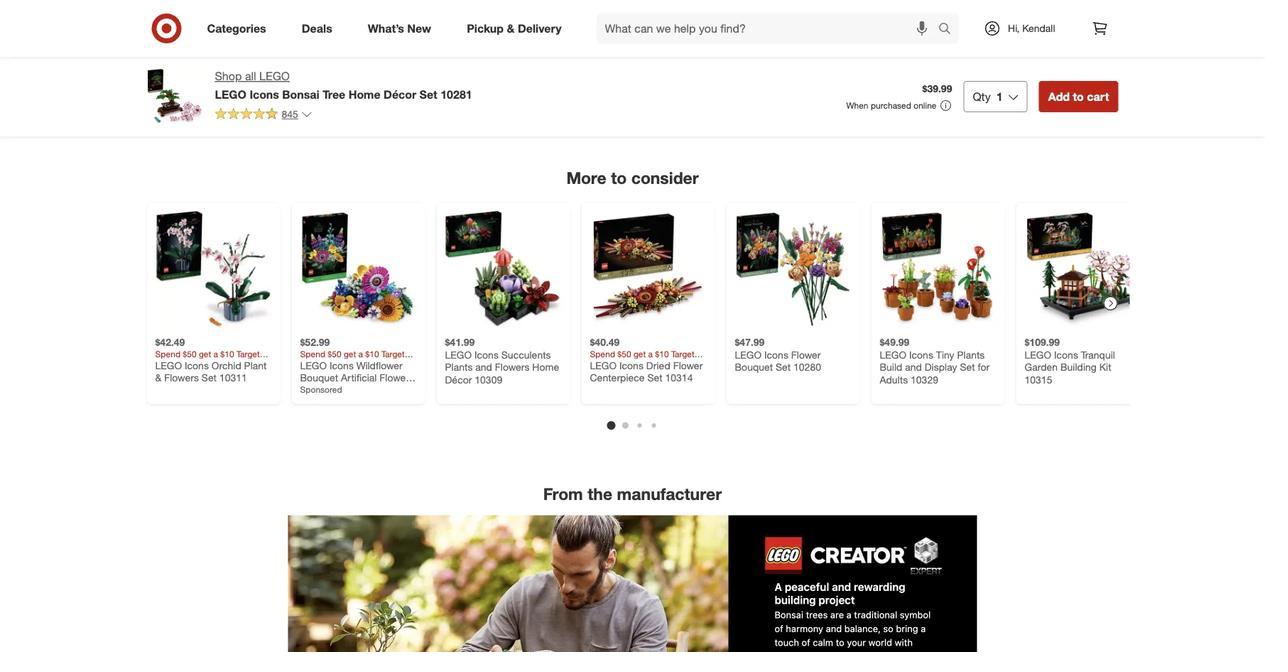 Task type: describe. For each thing, give the bounding box(es) containing it.
kendall
[[1023, 22, 1055, 34]]

adults
[[880, 373, 908, 386]]

bouquet inside lego icons wildflower bouquet artificial flowers 10313
[[300, 371, 338, 384]]

and inside $41.99 lego icons succulents plants and flowers home décor 10309
[[476, 361, 492, 373]]

qty 1
[[973, 90, 1003, 103]]

$6.59 sale 25% off one toy or kids' book
[[574, 3, 679, 35]]

icons inside lego icons dried flower centerpiece set 10314
[[620, 359, 644, 371]]

lego inside $49.99 lego icons tiny plants build and display set for adults 10329
[[880, 348, 907, 361]]

icons inside $41.99 lego icons succulents plants and flowers home décor 10309
[[475, 348, 499, 361]]

icons inside $49.99 lego icons tiny plants build and display set for adults 10329
[[909, 348, 934, 361]]

10280
[[794, 361, 821, 373]]

set inside lego icons orchid plant & flowers set 10311
[[202, 371, 217, 384]]

lego right all
[[259, 69, 290, 83]]

qty
[[973, 90, 991, 103]]

from
[[543, 484, 583, 504]]

$41.99 lego icons succulents plants and flowers home décor 10309
[[445, 336, 559, 386]]

orchid
[[212, 359, 241, 371]]

lego icons flower bouquet set 10280 image
[[735, 211, 852, 327]]

the
[[588, 484, 613, 504]]

10313
[[300, 384, 328, 396]]

set inside shop all lego lego icons bonsai tree home décor set 10281
[[420, 87, 437, 101]]

search
[[932, 23, 966, 37]]

lego icons dried flower centerpiece set 10314 image
[[590, 211, 707, 327]]

set inside $47.99 lego icons flower bouquet set 10280
[[776, 361, 791, 373]]

pickup & delivery link
[[455, 13, 579, 44]]

purchased
[[871, 100, 912, 111]]

add for the rightmost 'add to cart' button
[[1048, 90, 1070, 103]]

lego icons orchid plant & flowers set 10311 image
[[155, 211, 272, 327]]

wildflower
[[357, 359, 403, 371]]

from the manufacturer
[[543, 484, 722, 504]]

$52.99
[[300, 336, 330, 348]]

display
[[925, 361, 957, 373]]

what's
[[368, 21, 404, 35]]

shop
[[215, 69, 242, 83]]

icons inside $47.99 lego icons flower bouquet set 10280
[[764, 348, 789, 361]]

book
[[574, 25, 594, 35]]

$49.99 lego icons tiny plants build and display set for adults 10329
[[880, 336, 990, 386]]

home for flowers
[[532, 361, 559, 373]]

hi,
[[1008, 22, 1020, 34]]

lego inside lego icons orchid plant & flowers set 10311
[[155, 359, 182, 371]]

icons inside $109.99 lego icons tranquil garden building kit 10315
[[1054, 348, 1078, 361]]

online
[[914, 100, 937, 111]]

artificial
[[341, 371, 377, 384]]

10329
[[911, 373, 939, 386]]

lego icons orchid plant & flowers set 10311
[[155, 359, 267, 384]]

1 horizontal spatial add to cart button
[[1039, 81, 1119, 112]]

categories link
[[195, 13, 284, 44]]

10281
[[441, 87, 472, 101]]

categories
[[207, 21, 266, 35]]

$49.99
[[880, 336, 910, 348]]

10309
[[475, 373, 502, 386]]

$40.49
[[590, 336, 620, 348]]

search button
[[932, 13, 966, 47]]

consider
[[631, 168, 699, 188]]

plant
[[244, 359, 267, 371]]

and inside $49.99 lego icons tiny plants build and display set for adults 10329
[[905, 361, 922, 373]]

flowers for bouquet
[[380, 371, 414, 384]]

2 vertical spatial to
[[611, 168, 627, 188]]

off
[[609, 14, 618, 25]]

kit
[[1100, 361, 1112, 373]]

lego inside $109.99 lego icons tranquil garden building kit 10315
[[1025, 348, 1052, 361]]

lego icons wildflower bouquet artificial flowers 10313 image
[[300, 211, 417, 327]]

10314
[[665, 371, 693, 384]]

tree
[[323, 87, 346, 101]]

to for 'add to cart' button to the top
[[599, 52, 608, 62]]

pickup
[[467, 21, 504, 35]]

flowers for plant
[[164, 371, 199, 384]]

10315
[[1025, 373, 1053, 386]]

add to cart for the rightmost 'add to cart' button
[[1048, 90, 1109, 103]]

lego inside lego icons wildflower bouquet artificial flowers 10313
[[300, 359, 327, 371]]

manufacturer
[[617, 484, 722, 504]]

new
[[407, 21, 431, 35]]

what's new link
[[356, 13, 449, 44]]

garden
[[1025, 361, 1058, 373]]

succulents
[[501, 348, 551, 361]]

bonsai
[[282, 87, 320, 101]]

flower for 10314
[[673, 359, 703, 371]]

lego inside $47.99 lego icons flower bouquet set 10280
[[735, 348, 762, 361]]

deals
[[302, 21, 332, 35]]

lego icons succulents plants and flowers home décor 10309 image
[[445, 211, 562, 327]]

cart for the rightmost 'add to cart' button
[[1087, 90, 1109, 103]]

what's new
[[368, 21, 431, 35]]

lego icons tiny plants build and display set for adults 10329 image
[[880, 211, 996, 327]]



Task type: vqa. For each thing, say whether or not it's contained in the screenshot.
reg corresponding to aobabo 35" locking 2 drawer metal office storage organization filing cabinet with adjustable file hanging bar and 2 keys, white image
no



Task type: locate. For each thing, give the bounding box(es) containing it.
lego inside lego icons dried flower centerpiece set 10314
[[590, 359, 617, 371]]

lego down $52.99
[[300, 359, 327, 371]]

&
[[507, 21, 515, 35], [155, 371, 162, 384]]

1
[[997, 90, 1003, 103]]

add down "book"
[[581, 52, 597, 62]]

& right pickup
[[507, 21, 515, 35]]

icons up "10309"
[[475, 348, 499, 361]]

lego down shop
[[215, 87, 247, 101]]

set left for
[[960, 361, 975, 373]]

one
[[621, 14, 635, 25]]

to
[[599, 52, 608, 62], [1073, 90, 1084, 103], [611, 168, 627, 188]]

plants
[[957, 348, 985, 361], [445, 361, 473, 373]]

1 vertical spatial to
[[1073, 90, 1084, 103]]

plants for set
[[957, 348, 985, 361]]

lego left succulents
[[445, 348, 472, 361]]

centerpiece
[[590, 371, 645, 384]]

1 horizontal spatial bouquet
[[735, 361, 773, 373]]

1 vertical spatial add to cart button
[[1039, 81, 1119, 112]]

icons left 'orchid'
[[185, 359, 209, 371]]

0 horizontal spatial add
[[581, 52, 597, 62]]

home for tree
[[349, 87, 381, 101]]

1 horizontal spatial home
[[532, 361, 559, 373]]

flowers inside lego icons wildflower bouquet artificial flowers 10313
[[380, 371, 414, 384]]

$47.99
[[735, 336, 765, 348]]

1 horizontal spatial cart
[[1087, 90, 1109, 103]]

845 link
[[215, 107, 313, 124]]

$47.99 lego icons flower bouquet set 10280
[[735, 336, 821, 373]]

flowers inside lego icons orchid plant & flowers set 10311
[[164, 371, 199, 384]]

0 horizontal spatial and
[[476, 361, 492, 373]]

décor for set
[[384, 87, 416, 101]]

0 vertical spatial to
[[599, 52, 608, 62]]

icons up 845 link
[[250, 87, 279, 101]]

add
[[581, 52, 597, 62], [1048, 90, 1070, 103]]

and left succulents
[[476, 361, 492, 373]]

1 horizontal spatial and
[[905, 361, 922, 373]]

1 horizontal spatial décor
[[445, 373, 472, 386]]

1 vertical spatial &
[[155, 371, 162, 384]]

lego left 10280
[[735, 348, 762, 361]]

building
[[1061, 361, 1097, 373]]

flower for 10280
[[791, 348, 821, 361]]

lego down $40.49
[[590, 359, 617, 371]]

lego down $42.49
[[155, 359, 182, 371]]

flower inside lego icons dried flower centerpiece set 10314
[[673, 359, 703, 371]]

bouquet
[[735, 361, 773, 373], [300, 371, 338, 384]]

1 and from the left
[[476, 361, 492, 373]]

0 vertical spatial add to cart button
[[574, 46, 633, 68]]

décor inside shop all lego lego icons bonsai tree home décor set 10281
[[384, 87, 416, 101]]

& down $42.49
[[155, 371, 162, 384]]

icons inside lego icons wildflower bouquet artificial flowers 10313
[[330, 359, 354, 371]]

icons up 'sponsored' at the bottom left of page
[[330, 359, 354, 371]]

10311
[[219, 371, 247, 384]]

0 horizontal spatial home
[[349, 87, 381, 101]]

0 horizontal spatial add to cart button
[[574, 46, 633, 68]]

lego icons wildflower bouquet artificial flowers 10313
[[300, 359, 414, 396]]

icons left tranquil
[[1054, 348, 1078, 361]]

1 horizontal spatial add
[[1048, 90, 1070, 103]]

1 horizontal spatial add to cart
[[1048, 90, 1109, 103]]

1 horizontal spatial &
[[507, 21, 515, 35]]

and
[[476, 361, 492, 373], [905, 361, 922, 373]]

bouquet inside $47.99 lego icons flower bouquet set 10280
[[735, 361, 773, 373]]

lego up 10315
[[1025, 348, 1052, 361]]

tiny
[[936, 348, 955, 361]]

home inside shop all lego lego icons bonsai tree home décor set 10281
[[349, 87, 381, 101]]

icons left dried
[[620, 359, 644, 371]]

1 vertical spatial add to cart
[[1048, 90, 1109, 103]]

0 vertical spatial cart
[[610, 52, 627, 62]]

$109.99 lego icons tranquil garden building kit 10315
[[1025, 336, 1115, 386]]

0 horizontal spatial décor
[[384, 87, 416, 101]]

flower right $47.99
[[791, 348, 821, 361]]

home inside $41.99 lego icons succulents plants and flowers home décor 10309
[[532, 361, 559, 373]]

1 vertical spatial home
[[532, 361, 559, 373]]

set left 10314 on the bottom of page
[[648, 371, 663, 384]]

add for 'add to cart' button to the top
[[581, 52, 597, 62]]

when
[[846, 100, 869, 111]]

image of lego icons bonsai tree home décor set 10281 image
[[147, 68, 204, 125]]

to for the rightmost 'add to cart' button
[[1073, 90, 1084, 103]]

décor left "10309"
[[445, 373, 472, 386]]

flowers
[[495, 361, 530, 373], [164, 371, 199, 384], [380, 371, 414, 384]]

décor inside $41.99 lego icons succulents plants and flowers home décor 10309
[[445, 373, 472, 386]]

home
[[349, 87, 381, 101], [532, 361, 559, 373]]

add right 1 on the right top of the page
[[1048, 90, 1070, 103]]

lego inside $41.99 lego icons succulents plants and flowers home décor 10309
[[445, 348, 472, 361]]

kids'
[[662, 14, 679, 25]]

lego icons dried flower centerpiece set 10314
[[590, 359, 703, 384]]

build
[[880, 361, 903, 373]]

What can we help you find? suggestions appear below search field
[[596, 13, 942, 44]]

bouquet down $47.99
[[735, 361, 773, 373]]

toy
[[637, 14, 649, 25]]

set inside $49.99 lego icons tiny plants build and display set for adults 10329
[[960, 361, 975, 373]]

shop all lego lego icons bonsai tree home décor set 10281
[[215, 69, 472, 101]]

0 horizontal spatial flowers
[[164, 371, 199, 384]]

add to cart button
[[574, 46, 633, 68], [1039, 81, 1119, 112]]

icons
[[250, 87, 279, 101], [475, 348, 499, 361], [764, 348, 789, 361], [909, 348, 934, 361], [1054, 348, 1078, 361], [185, 359, 209, 371], [330, 359, 354, 371], [620, 359, 644, 371]]

décor left 10281
[[384, 87, 416, 101]]

add to cart for 'add to cart' button to the top
[[581, 52, 627, 62]]

plants inside $41.99 lego icons succulents plants and flowers home décor 10309
[[445, 361, 473, 373]]

plants for décor
[[445, 361, 473, 373]]

$6.59
[[589, 3, 610, 13]]

flower
[[791, 348, 821, 361], [673, 359, 703, 371]]

set inside lego icons dried flower centerpiece set 10314
[[648, 371, 663, 384]]

icons left 10280
[[764, 348, 789, 361]]

lego icons tranquil garden building kit 10315 image
[[1025, 211, 1141, 327]]

2 horizontal spatial flowers
[[495, 361, 530, 373]]

lego
[[259, 69, 290, 83], [215, 87, 247, 101], [445, 348, 472, 361], [735, 348, 762, 361], [880, 348, 907, 361], [1025, 348, 1052, 361], [155, 359, 182, 371], [300, 359, 327, 371], [590, 359, 617, 371]]

sale
[[612, 3, 629, 13]]

1 horizontal spatial to
[[611, 168, 627, 188]]

tranquil
[[1081, 348, 1115, 361]]

décor
[[384, 87, 416, 101], [445, 373, 472, 386]]

0 vertical spatial add to cart
[[581, 52, 627, 62]]

1 horizontal spatial flowers
[[380, 371, 414, 384]]

more
[[567, 168, 607, 188]]

$109.99
[[1025, 336, 1060, 348]]

1 horizontal spatial plants
[[957, 348, 985, 361]]

or
[[651, 14, 659, 25]]

flower right dried
[[673, 359, 703, 371]]

deals link
[[290, 13, 350, 44]]

hi, kendall
[[1008, 22, 1055, 34]]

0 horizontal spatial add to cart
[[581, 52, 627, 62]]

more to consider
[[567, 168, 699, 188]]

icons left tiny
[[909, 348, 934, 361]]

set
[[420, 87, 437, 101], [776, 361, 791, 373], [960, 361, 975, 373], [202, 371, 217, 384], [648, 371, 663, 384]]

sponsored
[[300, 384, 342, 395]]

all
[[245, 69, 256, 83]]

0 horizontal spatial flower
[[673, 359, 703, 371]]

0 horizontal spatial to
[[599, 52, 608, 62]]

0 horizontal spatial plants
[[445, 361, 473, 373]]

plants inside $49.99 lego icons tiny plants build and display set for adults 10329
[[957, 348, 985, 361]]

home right the tree at the top left of the page
[[349, 87, 381, 101]]

plants right tiny
[[957, 348, 985, 361]]

0 horizontal spatial &
[[155, 371, 162, 384]]

$41.99
[[445, 336, 475, 348]]

1 vertical spatial cart
[[1087, 90, 1109, 103]]

845
[[282, 108, 298, 120]]

icons inside shop all lego lego icons bonsai tree home décor set 10281
[[250, 87, 279, 101]]

0 vertical spatial home
[[349, 87, 381, 101]]

1 horizontal spatial flower
[[791, 348, 821, 361]]

1 vertical spatial décor
[[445, 373, 472, 386]]

pickup & delivery
[[467, 21, 562, 35]]

set left 10281
[[420, 87, 437, 101]]

set left 10311
[[202, 371, 217, 384]]

bouquet down $52.99
[[300, 371, 338, 384]]

$39.99
[[923, 83, 952, 95]]

set left 10280
[[776, 361, 791, 373]]

25%
[[589, 14, 606, 25]]

cart
[[610, 52, 627, 62], [1087, 90, 1109, 103]]

add to cart
[[581, 52, 627, 62], [1048, 90, 1109, 103]]

and right build
[[905, 361, 922, 373]]

flower inside $47.99 lego icons flower bouquet set 10280
[[791, 348, 821, 361]]

dried
[[646, 359, 671, 371]]

& inside lego icons orchid plant & flowers set 10311
[[155, 371, 162, 384]]

décor for 10309
[[445, 373, 472, 386]]

when purchased online
[[846, 100, 937, 111]]

plants down "$41.99"
[[445, 361, 473, 373]]

$42.49
[[155, 336, 185, 348]]

for
[[978, 361, 990, 373]]

icons inside lego icons orchid plant & flowers set 10311
[[185, 359, 209, 371]]

flowers inside $41.99 lego icons succulents plants and flowers home décor 10309
[[495, 361, 530, 373]]

cart for 'add to cart' button to the top
[[610, 52, 627, 62]]

2 horizontal spatial to
[[1073, 90, 1084, 103]]

0 horizontal spatial cart
[[610, 52, 627, 62]]

delivery
[[518, 21, 562, 35]]

1 vertical spatial add
[[1048, 90, 1070, 103]]

0 vertical spatial &
[[507, 21, 515, 35]]

lego up adults
[[880, 348, 907, 361]]

0 vertical spatial add
[[581, 52, 597, 62]]

0 horizontal spatial bouquet
[[300, 371, 338, 384]]

2 and from the left
[[905, 361, 922, 373]]

0 vertical spatial décor
[[384, 87, 416, 101]]

home right "10309"
[[532, 361, 559, 373]]



